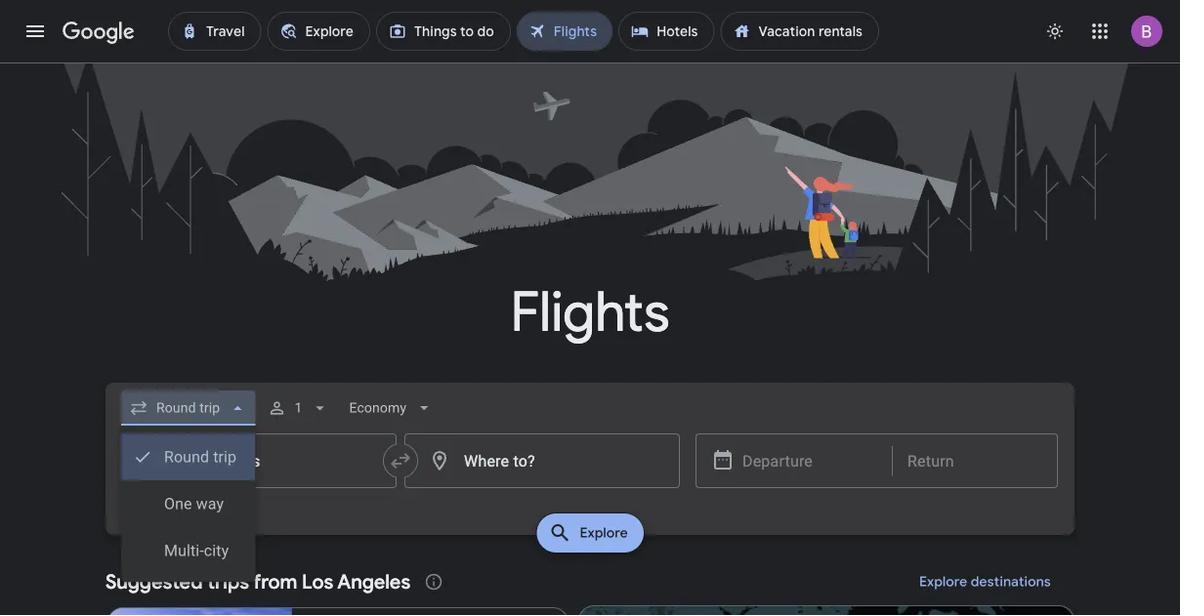 Task type: describe. For each thing, give the bounding box(es) containing it.
from
[[253, 570, 297, 594]]

1 option from the top
[[121, 434, 255, 481]]

change appearance image
[[1032, 8, 1078, 55]]

suggested trips from los angeles
[[106, 570, 411, 594]]

angeles
[[337, 570, 411, 594]]

flights
[[511, 278, 670, 347]]

explore for explore destinations
[[919, 573, 968, 591]]

1 button
[[259, 385, 337, 432]]

los
[[302, 570, 333, 594]]

suggested
[[106, 570, 203, 594]]

explore for explore
[[580, 525, 628, 542]]

Departure text field
[[742, 435, 877, 487]]

1
[[294, 400, 302, 416]]

trips
[[207, 570, 249, 594]]

suggested trips from los angeles region
[[106, 559, 1075, 615]]

explore destinations button
[[896, 559, 1075, 606]]

2 option from the top
[[121, 481, 255, 528]]



Task type: locate. For each thing, give the bounding box(es) containing it.
None field
[[121, 391, 255, 426], [341, 391, 442, 426], [121, 391, 255, 426], [341, 391, 442, 426]]

1 horizontal spatial explore
[[919, 573, 968, 591]]

Return text field
[[908, 435, 1042, 487]]

select your ticket type. list box
[[121, 426, 255, 582]]

explore up suggested trips from los angeles region
[[580, 525, 628, 542]]

Where to? text field
[[404, 434, 680, 488]]

explore button
[[537, 514, 643, 553]]

explore inside suggested trips from los angeles region
[[919, 573, 968, 591]]

Flight search field
[[90, 383, 1090, 582]]

explore left 'destinations'
[[919, 573, 968, 591]]

1 vertical spatial explore
[[919, 573, 968, 591]]

explore
[[580, 525, 628, 542], [919, 573, 968, 591]]

main menu image
[[23, 20, 47, 43]]

option
[[121, 434, 255, 481], [121, 481, 255, 528], [121, 528, 255, 574]]

3 option from the top
[[121, 528, 255, 574]]

destinations
[[971, 573, 1051, 591]]

0 vertical spatial explore
[[580, 525, 628, 542]]

explore destinations
[[919, 573, 1051, 591]]

None text field
[[121, 434, 397, 488]]

explore inside flight search box
[[580, 525, 628, 542]]

0 horizontal spatial explore
[[580, 525, 628, 542]]



Task type: vqa. For each thing, say whether or not it's contained in the screenshot.
Angeles
yes



